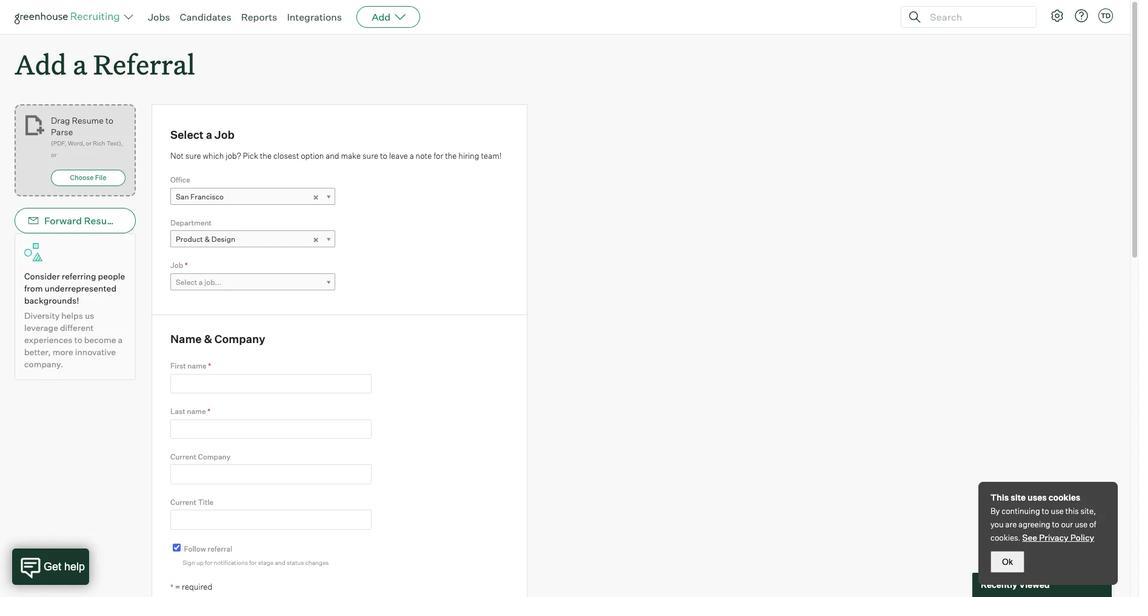 Task type: vqa. For each thing, say whether or not it's contained in the screenshot.
you
yes



Task type: describe. For each thing, give the bounding box(es) containing it.
greenhouse recruiting image
[[15, 10, 124, 24]]

innovative
[[75, 347, 116, 357]]

sign
[[182, 559, 195, 566]]

td button
[[1098, 8, 1113, 23]]

forward resume via email button
[[15, 208, 164, 233]]

first name *
[[170, 361, 211, 370]]

backgrounds!
[[24, 295, 79, 306]]

leave
[[389, 151, 408, 160]]

current for current title
[[170, 498, 196, 507]]

follow
[[184, 544, 206, 553]]

integrations
[[287, 11, 342, 23]]

(pdf,
[[51, 140, 66, 147]]

reports
[[241, 11, 277, 23]]

file
[[95, 173, 106, 182]]

choose file
[[70, 173, 106, 182]]

consider referring people from underrepresented backgrounds! diversity helps us leverage different experiences to become a better, more innovative company.
[[24, 271, 125, 369]]

referral
[[93, 46, 195, 82]]

a for job
[[206, 128, 212, 141]]

choose
[[70, 173, 94, 182]]

see privacy policy link
[[1022, 532, 1094, 543]]

name
[[170, 332, 202, 345]]

recently
[[981, 580, 1017, 590]]

* down name & company
[[208, 361, 211, 370]]

current for current company
[[170, 452, 196, 461]]

sign up for notifications for stage and status changes
[[182, 559, 329, 566]]

department
[[170, 218, 212, 227]]

cookies
[[1049, 492, 1080, 503]]

last name *
[[170, 407, 210, 416]]

first
[[170, 361, 186, 370]]

current title
[[170, 498, 214, 507]]

from
[[24, 283, 43, 294]]

jobs
[[148, 11, 170, 23]]

site,
[[1080, 506, 1096, 516]]

this site uses cookies
[[991, 492, 1080, 503]]

of
[[1089, 519, 1096, 529]]

current company
[[170, 452, 230, 461]]

0 vertical spatial company
[[214, 332, 265, 345]]

to inside 'drag resume to parse (pdf, word, or rich text), or'
[[105, 115, 113, 126]]

job *
[[170, 261, 188, 270]]

policy
[[1070, 532, 1094, 543]]

different
[[60, 323, 94, 333]]

select a job
[[170, 128, 234, 141]]

0 vertical spatial and
[[326, 151, 339, 160]]

* up select a job...
[[185, 261, 188, 270]]

last
[[170, 407, 185, 416]]

forward resume via email
[[44, 215, 164, 227]]

td button
[[1096, 6, 1115, 25]]

0 vertical spatial or
[[86, 140, 92, 147]]

add for add
[[372, 11, 390, 23]]

which
[[203, 151, 224, 160]]

to left our
[[1052, 519, 1059, 529]]

referring
[[62, 271, 96, 281]]

company.
[[24, 359, 63, 369]]

helps
[[61, 310, 83, 321]]

up
[[196, 559, 204, 566]]

product & design link
[[170, 230, 335, 248]]

a for referral
[[73, 46, 87, 82]]

& for name
[[204, 332, 212, 345]]

0 horizontal spatial job
[[170, 261, 183, 270]]

ok
[[1002, 557, 1013, 567]]

* = required
[[170, 582, 212, 591]]

stage
[[258, 559, 274, 566]]

name for last
[[187, 407, 206, 416]]

office
[[170, 175, 190, 184]]

add for add a referral
[[15, 46, 66, 82]]

td
[[1101, 12, 1111, 20]]

our
[[1061, 519, 1073, 529]]

parse
[[51, 127, 73, 137]]

not
[[170, 151, 184, 160]]

add button
[[357, 6, 420, 28]]

name for first
[[188, 361, 207, 370]]

=
[[175, 582, 180, 591]]

drag
[[51, 115, 70, 126]]

0 horizontal spatial or
[[51, 151, 57, 158]]

jobs link
[[148, 11, 170, 23]]

email
[[138, 215, 164, 227]]

francisco
[[190, 192, 224, 201]]

select a job... link
[[170, 273, 335, 291]]



Task type: locate. For each thing, give the bounding box(es) containing it.
add
[[372, 11, 390, 23], [15, 46, 66, 82]]

Follow referral checkbox
[[173, 544, 181, 551]]

a up 'which'
[[206, 128, 212, 141]]

job
[[214, 128, 234, 141], [170, 261, 183, 270]]

closest
[[273, 151, 299, 160]]

& right name
[[204, 332, 212, 345]]

1 current from the top
[[170, 452, 196, 461]]

1 horizontal spatial add
[[372, 11, 390, 23]]

use left of
[[1075, 519, 1088, 529]]

word,
[[68, 140, 85, 147]]

1 horizontal spatial for
[[249, 559, 257, 566]]

1 vertical spatial add
[[15, 46, 66, 82]]

note
[[416, 151, 432, 160]]

resume up rich
[[72, 115, 104, 126]]

recently viewed
[[981, 580, 1050, 590]]

san
[[176, 192, 189, 201]]

drag resume to parse (pdf, word, or rich text), or
[[51, 115, 123, 158]]

name
[[188, 361, 207, 370], [187, 407, 206, 416]]

consider
[[24, 271, 60, 281]]

select down the job *
[[176, 277, 197, 287]]

you
[[991, 519, 1004, 529]]

us
[[85, 310, 94, 321]]

* left =
[[170, 582, 173, 591]]

underrepresented
[[45, 283, 116, 294]]

1 horizontal spatial job
[[214, 128, 234, 141]]

sure right not
[[185, 151, 201, 160]]

site
[[1011, 492, 1026, 503]]

via
[[123, 215, 136, 227]]

sure right make
[[363, 151, 378, 160]]

1 vertical spatial resume
[[84, 215, 121, 227]]

status
[[287, 559, 304, 566]]

1 horizontal spatial or
[[86, 140, 92, 147]]

cookies.
[[991, 533, 1020, 543]]

to
[[105, 115, 113, 126], [380, 151, 387, 160], [74, 335, 82, 345], [1042, 506, 1049, 516], [1052, 519, 1059, 529]]

0 vertical spatial name
[[188, 361, 207, 370]]

people
[[98, 271, 125, 281]]

1 sure from the left
[[185, 151, 201, 160]]

the
[[260, 151, 272, 160], [445, 151, 457, 160]]

a inside consider referring people from underrepresented backgrounds! diversity helps us leverage different experiences to become a better, more innovative company.
[[118, 335, 123, 345]]

job up select a job...
[[170, 261, 183, 270]]

leverage
[[24, 323, 58, 333]]

current left title
[[170, 498, 196, 507]]

product & design
[[176, 235, 235, 244]]

1 vertical spatial use
[[1075, 519, 1088, 529]]

a left note
[[410, 151, 414, 160]]

hiring
[[458, 151, 479, 160]]

become
[[84, 335, 116, 345]]

referral
[[208, 544, 232, 553]]

a
[[73, 46, 87, 82], [206, 128, 212, 141], [410, 151, 414, 160], [199, 277, 203, 287], [118, 335, 123, 345]]

by continuing to use this site, you are agreeing to our use of cookies.
[[991, 506, 1096, 543]]

and right stage
[[275, 559, 285, 566]]

1 vertical spatial name
[[187, 407, 206, 416]]

1 vertical spatial and
[[275, 559, 285, 566]]

2 horizontal spatial for
[[434, 151, 443, 160]]

0 horizontal spatial and
[[275, 559, 285, 566]]

select a job...
[[176, 277, 222, 287]]

the right pick
[[260, 151, 272, 160]]

use
[[1051, 506, 1064, 516], [1075, 519, 1088, 529]]

name right "first"
[[188, 361, 207, 370]]

resume inside 'drag resume to parse (pdf, word, or rich text), or'
[[72, 115, 104, 126]]

job?
[[226, 151, 241, 160]]

for
[[434, 151, 443, 160], [205, 559, 212, 566], [249, 559, 257, 566]]

1 vertical spatial select
[[176, 277, 197, 287]]

notifications
[[214, 559, 248, 566]]

None text field
[[170, 465, 372, 484], [170, 510, 372, 530], [170, 465, 372, 484], [170, 510, 372, 530]]

more
[[53, 347, 73, 357]]

2 current from the top
[[170, 498, 196, 507]]

text),
[[107, 140, 123, 147]]

0 horizontal spatial the
[[260, 151, 272, 160]]

use left this on the right
[[1051, 506, 1064, 516]]

candidates link
[[180, 11, 231, 23]]

0 horizontal spatial sure
[[185, 151, 201, 160]]

1 vertical spatial company
[[198, 452, 230, 461]]

to up text),
[[105, 115, 113, 126]]

or down (pdf,
[[51, 151, 57, 158]]

resume for drag
[[72, 115, 104, 126]]

Search text field
[[927, 8, 1025, 26]]

0 vertical spatial resume
[[72, 115, 104, 126]]

company up title
[[198, 452, 230, 461]]

add inside popup button
[[372, 11, 390, 23]]

this
[[1065, 506, 1079, 516]]

1 horizontal spatial sure
[[363, 151, 378, 160]]

experiences
[[24, 335, 72, 345]]

a for job...
[[199, 277, 203, 287]]

company right name
[[214, 332, 265, 345]]

to inside consider referring people from underrepresented backgrounds! diversity helps us leverage different experiences to become a better, more innovative company.
[[74, 335, 82, 345]]

to down uses
[[1042, 506, 1049, 516]]

san francisco
[[176, 192, 224, 201]]

None text field
[[170, 374, 372, 393], [170, 419, 372, 439], [170, 374, 372, 393], [170, 419, 372, 439]]

for right up
[[205, 559, 212, 566]]

and left make
[[326, 151, 339, 160]]

changes
[[305, 559, 329, 566]]

1 horizontal spatial use
[[1075, 519, 1088, 529]]

option
[[301, 151, 324, 160]]

* inside * = required
[[170, 582, 173, 591]]

sure
[[185, 151, 201, 160], [363, 151, 378, 160]]

configure image
[[1050, 8, 1064, 23]]

add a referral
[[15, 46, 195, 82]]

resume left via
[[84, 215, 121, 227]]

select inside the select a job... link
[[176, 277, 197, 287]]

job...
[[204, 277, 222, 287]]

viewed
[[1019, 580, 1050, 590]]

1 vertical spatial current
[[170, 498, 196, 507]]

integrations link
[[287, 11, 342, 23]]

& left design
[[205, 235, 210, 244]]

agreeing
[[1018, 519, 1050, 529]]

0 vertical spatial &
[[205, 235, 210, 244]]

job up job?
[[214, 128, 234, 141]]

0 vertical spatial add
[[372, 11, 390, 23]]

to left leave
[[380, 151, 387, 160]]

1 horizontal spatial the
[[445, 151, 457, 160]]

for left stage
[[249, 559, 257, 566]]

0 vertical spatial use
[[1051, 506, 1064, 516]]

* right last
[[207, 407, 210, 416]]

1 horizontal spatial and
[[326, 151, 339, 160]]

0 vertical spatial job
[[214, 128, 234, 141]]

continuing
[[1002, 506, 1040, 516]]

& for product
[[205, 235, 210, 244]]

or left rich
[[86, 140, 92, 147]]

this
[[991, 492, 1009, 503]]

the left hiring
[[445, 151, 457, 160]]

select
[[170, 128, 204, 141], [176, 277, 197, 287]]

for right note
[[434, 151, 443, 160]]

san francisco link
[[170, 188, 335, 205]]

select for select a job...
[[176, 277, 197, 287]]

product
[[176, 235, 203, 244]]

0 horizontal spatial use
[[1051, 506, 1064, 516]]

rich
[[93, 140, 105, 147]]

by
[[991, 506, 1000, 516]]

select up not
[[170, 128, 204, 141]]

a down greenhouse recruiting image
[[73, 46, 87, 82]]

diversity
[[24, 310, 60, 321]]

privacy
[[1039, 532, 1069, 543]]

required
[[182, 582, 212, 591]]

select for select a job
[[170, 128, 204, 141]]

2 the from the left
[[445, 151, 457, 160]]

1 vertical spatial job
[[170, 261, 183, 270]]

0 horizontal spatial for
[[205, 559, 212, 566]]

resume inside forward resume via email button
[[84, 215, 121, 227]]

uses
[[1028, 492, 1047, 503]]

2 sure from the left
[[363, 151, 378, 160]]

ok button
[[991, 551, 1024, 573]]

see
[[1022, 532, 1037, 543]]

follow referral
[[184, 544, 232, 553]]

not sure which job? pick the closest option and make sure to leave a note for the hiring team!
[[170, 151, 502, 160]]

0 vertical spatial current
[[170, 452, 196, 461]]

&
[[205, 235, 210, 244], [204, 332, 212, 345]]

1 vertical spatial &
[[204, 332, 212, 345]]

name & company
[[170, 332, 265, 345]]

name right last
[[187, 407, 206, 416]]

or
[[86, 140, 92, 147], [51, 151, 57, 158]]

to down different
[[74, 335, 82, 345]]

resume
[[72, 115, 104, 126], [84, 215, 121, 227]]

1 the from the left
[[260, 151, 272, 160]]

make
[[341, 151, 361, 160]]

0 vertical spatial select
[[170, 128, 204, 141]]

a left 'job...'
[[199, 277, 203, 287]]

title
[[198, 498, 214, 507]]

1 vertical spatial or
[[51, 151, 57, 158]]

0 horizontal spatial add
[[15, 46, 66, 82]]

candidates
[[180, 11, 231, 23]]

a right become
[[118, 335, 123, 345]]

current down last
[[170, 452, 196, 461]]

resume for forward
[[84, 215, 121, 227]]



